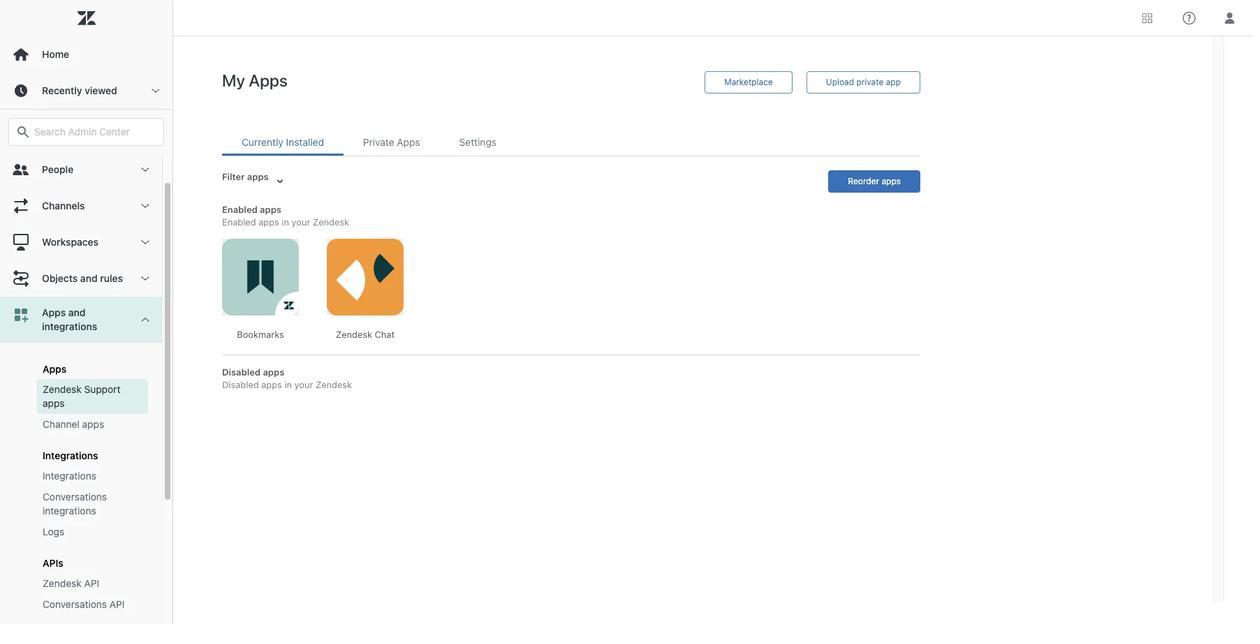 Task type: describe. For each thing, give the bounding box(es) containing it.
1 integrations element from the top
[[43, 450, 98, 462]]

tree item inside primary element
[[0, 297, 162, 625]]

objects and rules button
[[0, 261, 162, 297]]

apps for apps and integrations
[[42, 307, 66, 319]]

logs element
[[43, 525, 64, 539]]

zendesk products image
[[1143, 13, 1153, 23]]

channel apps link
[[37, 414, 148, 435]]

api for conversations api
[[110, 599, 125, 611]]

1 horizontal spatial apps
[[82, 419, 104, 430]]

apps and integrations button
[[0, 297, 162, 343]]

and for apps
[[68, 307, 86, 319]]

objects and rules
[[42, 273, 123, 284]]

conversations integrations element
[[43, 491, 143, 518]]

zendesk support apps element
[[43, 383, 143, 411]]

help image
[[1184, 12, 1196, 24]]

conversations for integrations
[[43, 491, 107, 503]]

workspaces button
[[0, 224, 162, 261]]

apps and integrations
[[42, 307, 97, 333]]

recently viewed
[[42, 85, 117, 96]]

apps element
[[43, 363, 66, 375]]

conversations api element
[[43, 598, 125, 612]]

apis
[[43, 558, 63, 569]]

conversations integrations
[[43, 491, 107, 517]]

workspaces
[[42, 236, 99, 248]]

Search Admin Center field
[[34, 126, 155, 138]]

apps for apps element
[[43, 363, 66, 375]]

rules
[[100, 273, 123, 284]]

channel apps element
[[43, 418, 104, 432]]

recently
[[42, 85, 82, 96]]

conversations api
[[43, 599, 125, 611]]



Task type: vqa. For each thing, say whether or not it's contained in the screenshot.
leftmost 3
no



Task type: locate. For each thing, give the bounding box(es) containing it.
zendesk support apps
[[43, 384, 121, 409]]

2 zendesk from the top
[[43, 578, 82, 590]]

and for objects
[[80, 273, 98, 284]]

conversations for api
[[43, 599, 107, 611]]

logs link
[[37, 522, 148, 543]]

integrations up integrations link
[[43, 450, 98, 462]]

1 zendesk from the top
[[43, 384, 82, 395]]

2 integrations from the top
[[43, 470, 96, 482]]

integrations up logs
[[43, 505, 96, 517]]

conversations api link
[[37, 595, 148, 616]]

tree
[[0, 152, 173, 625]]

1 integrations from the top
[[43, 450, 98, 462]]

apps down objects
[[42, 307, 66, 319]]

apps
[[42, 307, 66, 319], [43, 363, 66, 375]]

integrations
[[43, 450, 98, 462], [43, 470, 96, 482]]

tree containing people
[[0, 152, 173, 625]]

apps inside apps and integrations group
[[43, 363, 66, 375]]

zendesk api element
[[43, 577, 99, 591]]

1 vertical spatial conversations
[[43, 599, 107, 611]]

integrations up the conversations integrations
[[43, 470, 96, 482]]

0 vertical spatial zendesk
[[43, 384, 82, 395]]

conversations
[[43, 491, 107, 503], [43, 599, 107, 611]]

people button
[[0, 152, 162, 188]]

api up conversations api link
[[84, 578, 99, 590]]

0 vertical spatial apps
[[43, 398, 65, 409]]

0 vertical spatial integrations element
[[43, 450, 98, 462]]

tree item
[[0, 297, 162, 625]]

zendesk down the apis element
[[43, 578, 82, 590]]

apps up channel
[[43, 398, 65, 409]]

0 vertical spatial integrations
[[42, 321, 97, 333]]

and
[[80, 273, 98, 284], [68, 307, 86, 319]]

zendesk for zendesk api
[[43, 578, 82, 590]]

apps up "zendesk support apps"
[[43, 363, 66, 375]]

apps inside the apps and integrations
[[42, 307, 66, 319]]

tree inside primary element
[[0, 152, 173, 625]]

integrations element up the conversations integrations
[[43, 470, 96, 484]]

0 vertical spatial and
[[80, 273, 98, 284]]

integrations inside dropdown button
[[42, 321, 97, 333]]

integrations element up integrations link
[[43, 450, 98, 462]]

api for zendesk api
[[84, 578, 99, 590]]

conversations down "zendesk api" element
[[43, 599, 107, 611]]

integrations
[[42, 321, 97, 333], [43, 505, 96, 517]]

channel
[[43, 419, 80, 430]]

and down objects and rules dropdown button
[[68, 307, 86, 319]]

None search field
[[1, 118, 171, 146]]

0 horizontal spatial apps
[[43, 398, 65, 409]]

integrations up apps element
[[42, 321, 97, 333]]

logs
[[43, 526, 64, 538]]

1 vertical spatial integrations
[[43, 505, 96, 517]]

integrations element
[[43, 450, 98, 462], [43, 470, 96, 484]]

1 vertical spatial api
[[110, 599, 125, 611]]

recently viewed button
[[0, 73, 173, 109]]

primary element
[[0, 0, 173, 625]]

0 vertical spatial apps
[[42, 307, 66, 319]]

0 vertical spatial api
[[84, 578, 99, 590]]

channels button
[[0, 188, 162, 224]]

1 horizontal spatial api
[[110, 599, 125, 611]]

1 vertical spatial apps
[[43, 363, 66, 375]]

viewed
[[85, 85, 117, 96]]

apps down "zendesk support apps" link
[[82, 419, 104, 430]]

2 conversations from the top
[[43, 599, 107, 611]]

1 vertical spatial and
[[68, 307, 86, 319]]

apis element
[[43, 558, 63, 569]]

conversations integrations link
[[37, 487, 148, 522]]

channel apps
[[43, 419, 104, 430]]

people
[[42, 164, 74, 175]]

zendesk for zendesk support apps
[[43, 384, 82, 395]]

and inside dropdown button
[[80, 273, 98, 284]]

1 vertical spatial integrations
[[43, 470, 96, 482]]

conversations down integrations link
[[43, 491, 107, 503]]

apps
[[43, 398, 65, 409], [82, 419, 104, 430]]

user menu image
[[1221, 9, 1240, 27]]

0 horizontal spatial api
[[84, 578, 99, 590]]

1 vertical spatial integrations element
[[43, 470, 96, 484]]

api
[[84, 578, 99, 590], [110, 599, 125, 611]]

none search field inside primary element
[[1, 118, 171, 146]]

integrations inside the conversations integrations
[[43, 505, 96, 517]]

objects
[[42, 273, 78, 284]]

1 vertical spatial apps
[[82, 419, 104, 430]]

apps and integrations group
[[0, 343, 162, 625]]

channels
[[42, 200, 85, 212]]

zendesk api link
[[37, 574, 148, 595]]

1 vertical spatial zendesk
[[43, 578, 82, 590]]

zendesk inside "zendesk support apps"
[[43, 384, 82, 395]]

zendesk down apps element
[[43, 384, 82, 395]]

integrations link
[[37, 466, 148, 487]]

1 conversations from the top
[[43, 491, 107, 503]]

zendesk inside "zendesk api" element
[[43, 578, 82, 590]]

and left 'rules' at the top left
[[80, 273, 98, 284]]

2 integrations element from the top
[[43, 470, 96, 484]]

zendesk api
[[43, 578, 99, 590]]

0 vertical spatial integrations
[[43, 450, 98, 462]]

home button
[[0, 36, 173, 73]]

and inside the apps and integrations
[[68, 307, 86, 319]]

zendesk support apps link
[[37, 379, 148, 414]]

apps inside "zendesk support apps"
[[43, 398, 65, 409]]

api down "zendesk api" link
[[110, 599, 125, 611]]

0 vertical spatial conversations
[[43, 491, 107, 503]]

home
[[42, 48, 69, 60]]

support
[[84, 384, 121, 395]]

tree item containing apps and integrations
[[0, 297, 162, 625]]

zendesk
[[43, 384, 82, 395], [43, 578, 82, 590]]



